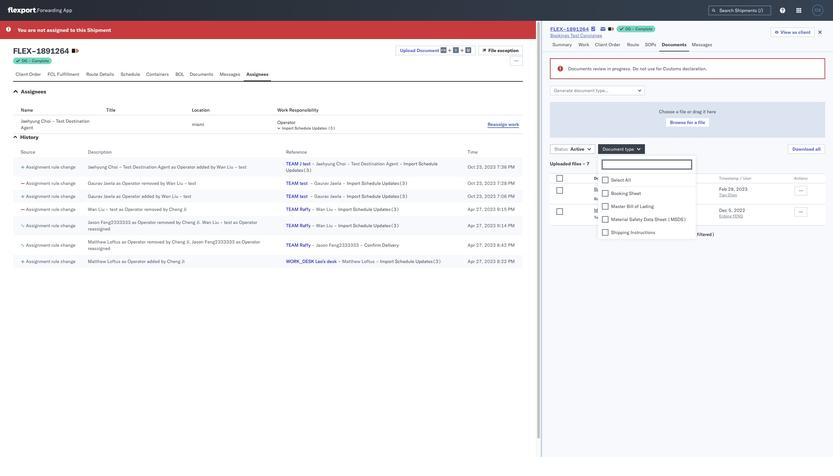 Task type: locate. For each thing, give the bounding box(es) containing it.
pm for apr 27, 2023 8:42 pm
[[508, 242, 515, 248]]

0 vertical spatial (msds)
[[651, 207, 670, 213]]

2 reassigned from the top
[[88, 246, 110, 251]]

client order button left fcl
[[13, 68, 45, 81]]

3 assignment rule change from the top
[[26, 193, 76, 199]]

(msds) up material safety data sheet (msds) on the top right of the page
[[651, 207, 670, 213]]

27, for apr 27, 2023 9:15 pm
[[477, 207, 484, 212]]

cheng inside jason feng2333333 as operator removed by cheng ji. wan liu - test as operator reassigned
[[182, 220, 196, 225]]

23, up oct 23, 2023 7:06 pm at the top right of the page
[[477, 180, 484, 186]]

1 vertical spatial assignees
[[21, 88, 46, 95]]

upload document
[[400, 47, 440, 53]]

document type
[[603, 146, 635, 152]]

destination
[[66, 118, 90, 124], [361, 161, 385, 167], [133, 164, 157, 170]]

material inside material safety data sheet (msds) test msds.docx
[[595, 207, 612, 213]]

it
[[704, 109, 706, 115]]

0 vertical spatial reassigned
[[88, 226, 110, 232]]

23, for oct 23, 2023 7:36 pm
[[477, 164, 484, 170]]

5 assignment rule change from the top
[[26, 223, 76, 229]]

assignment rule change for gaurav jawla as operator added by wan liu - test
[[26, 193, 76, 199]]

work down consignee
[[579, 42, 590, 48]]

4 assignment from the top
[[26, 207, 50, 212]]

ji. for jason
[[187, 239, 191, 245]]

dg - complete down flex - 1891264
[[22, 58, 49, 63]]

file
[[680, 109, 687, 115], [699, 120, 706, 125]]

2 apr from the top
[[468, 223, 475, 229]]

2 team raffy - wan liu - import schedule updates(3) from the top
[[286, 223, 400, 229]]

material up msds.docx
[[595, 207, 612, 213]]

by for gaurav jawla as operator removed by wan liu - test
[[160, 180, 165, 186]]

4 assignment rule change from the top
[[26, 207, 76, 212]]

material safety data sheet (msds)
[[612, 217, 687, 222]]

Search Shipments (/) text field
[[709, 6, 772, 15]]

1 23, from the top
[[477, 164, 484, 170]]

rule for gaurav jawla as operator added by wan liu - test
[[51, 193, 59, 199]]

1 assignment from the top
[[26, 164, 50, 170]]

pm right 8:22
[[508, 259, 515, 264]]

7 change from the top
[[61, 259, 76, 264]]

3 team from the top
[[286, 193, 299, 199]]

7 rule from the top
[[51, 259, 59, 264]]

filename
[[628, 176, 645, 181]]

document type / filename
[[595, 176, 645, 181]]

0 vertical spatial route
[[628, 42, 640, 48]]

removed for feng2333333
[[157, 220, 175, 225]]

6 team from the top
[[286, 242, 299, 248]]

loftus
[[107, 239, 121, 245], [107, 259, 121, 264], [362, 259, 375, 264]]

1 vertical spatial dg - complete
[[22, 58, 49, 63]]

(msds)
[[651, 207, 670, 213], [668, 217, 687, 222]]

fcl
[[48, 71, 56, 77]]

forwarding
[[37, 7, 62, 14]]

0 horizontal spatial jason
[[88, 220, 100, 225]]

0 horizontal spatial messages button
[[217, 68, 244, 81]]

change for wan liu - test as operator removed by cheng ji
[[61, 207, 76, 212]]

client order down consignee
[[596, 42, 621, 48]]

order left fcl
[[29, 71, 41, 77]]

by inside matthew loftus as operator removed by cheng ji. jason feng2333333 as operator reassigned
[[166, 239, 171, 245]]

gaurav jawla as operator added by wan liu - test
[[88, 193, 192, 199]]

1 horizontal spatial 1891264
[[567, 26, 589, 32]]

by
[[211, 164, 216, 170], [160, 180, 165, 186], [156, 193, 161, 199], [163, 207, 168, 212], [176, 220, 181, 225], [166, 239, 171, 245], [161, 259, 166, 264]]

for down or
[[688, 120, 694, 125]]

choi for jaehyung choi - test destination agent as operator added by wan liu - test
[[108, 164, 118, 170]]

document inside "button"
[[595, 176, 614, 181]]

change for jason feng2333333 as operator removed by cheng ji. wan liu - test as operator reassigned
[[61, 223, 76, 229]]

a down drag
[[695, 120, 698, 125]]

loftus for matthew loftus as operator added by cheng ji
[[107, 259, 121, 264]]

3 assignment from the top
[[26, 193, 50, 199]]

team raffy - jason feng2333333 - confirm delivery
[[286, 242, 399, 248]]

1891264 up bookings test consignee
[[567, 26, 589, 32]]

1 vertical spatial team test - gaurav jawla - import schedule updates(3)
[[286, 193, 408, 199]]

1 team test - gaurav jawla - import schedule updates(3) from the top
[[286, 180, 408, 186]]

client down consignee
[[596, 42, 608, 48]]

of left (5
[[682, 232, 686, 237]]

0 horizontal spatial jaehyung
[[21, 118, 40, 124]]

for right use
[[657, 66, 662, 72]]

dg down flex
[[22, 58, 27, 63]]

1 vertical spatial safety
[[630, 217, 643, 222]]

3 23, from the top
[[477, 193, 484, 199]]

2023 left 8:42
[[485, 242, 496, 248]]

1 apr from the top
[[468, 207, 475, 212]]

1891264
[[567, 26, 589, 32], [36, 46, 69, 56]]

safety inside material safety data sheet (msds) test msds.docx
[[613, 207, 626, 213]]

agent inside jaehyung choi - test destination agent
[[21, 125, 33, 131]]

active
[[571, 146, 585, 152]]

type
[[626, 146, 635, 152]]

1 / from the left
[[625, 176, 627, 181]]

route button
[[625, 39, 643, 51]]

1 horizontal spatial work
[[579, 42, 590, 48]]

a right choose
[[677, 109, 679, 115]]

1 oct from the top
[[468, 164, 476, 170]]

1 horizontal spatial messages
[[693, 42, 713, 48]]

messages button
[[690, 39, 717, 51], [217, 68, 244, 81]]

jaehyung down description
[[88, 164, 107, 170]]

document
[[417, 47, 440, 53], [603, 146, 624, 152], [595, 176, 614, 181]]

0 horizontal spatial documents
[[190, 71, 213, 77]]

file inside button
[[699, 120, 706, 125]]

1 assignment rule change from the top
[[26, 164, 76, 170]]

document inside button
[[417, 47, 440, 53]]

2 vertical spatial added
[[147, 259, 160, 264]]

5 assignment from the top
[[26, 223, 50, 229]]

2 / from the left
[[740, 176, 743, 181]]

3 oct from the top
[[468, 193, 476, 199]]

documents left review
[[569, 66, 592, 72]]

timestamp
[[720, 176, 739, 181]]

dg - complete up the route 'button'
[[626, 26, 653, 31]]

view as client
[[781, 29, 811, 35]]

0 horizontal spatial booking
[[595, 186, 611, 192]]

cheng down matthew loftus as operator removed by cheng ji. jason feng2333333 as operator reassigned
[[167, 259, 181, 264]]

4 rule from the top
[[51, 207, 59, 212]]

apr down oct 23, 2023 7:06 pm at the top right of the page
[[468, 207, 475, 212]]

1 vertical spatial of
[[682, 232, 686, 237]]

None checkbox
[[557, 187, 564, 194], [603, 190, 609, 197], [557, 208, 564, 215], [557, 187, 564, 194], [603, 190, 609, 197], [557, 208, 564, 215]]

3 rule from the top
[[51, 193, 59, 199]]

test inside material safety data sheet (msds) test msds.docx
[[595, 215, 602, 220]]

1 horizontal spatial a
[[695, 120, 698, 125]]

2 change from the top
[[61, 180, 76, 186]]

updates(3) inside import schedule updates(3)
[[286, 167, 312, 173]]

0 vertical spatial order
[[609, 42, 621, 48]]

1 vertical spatial work
[[278, 107, 288, 113]]

2 assignment rule change from the top
[[26, 180, 76, 186]]

/ right type
[[625, 176, 627, 181]]

1 horizontal spatial destination
[[133, 164, 157, 170]]

2023 left 8:22
[[485, 259, 496, 264]]

sheet up loaded
[[655, 217, 667, 222]]

1 rule from the top
[[51, 164, 59, 170]]

team for gaurav jawla as operator added by wan liu - test
[[286, 193, 299, 199]]

a
[[677, 109, 679, 115], [695, 120, 698, 125]]

sheet up material safety data sheet (msds) on the top right of the page
[[638, 207, 650, 213]]

destination for jaehyung choi - test destination agent
[[66, 118, 90, 124]]

wan inside jason feng2333333 as operator removed by cheng ji. wan liu - test as operator reassigned
[[202, 220, 212, 225]]

safety down material safety data sheet (msds) link
[[630, 217, 643, 222]]

27, up apr 27, 2023 8:22 pm
[[477, 242, 484, 248]]

data down lading
[[644, 217, 654, 222]]

6 change from the top
[[61, 242, 76, 248]]

6 assignment from the top
[[26, 242, 50, 248]]

3 raffy from the top
[[300, 242, 311, 248]]

list box
[[599, 174, 696, 239]]

ji. inside jason feng2333333 as operator removed by cheng ji. wan liu - test as operator reassigned
[[197, 220, 201, 225]]

0 vertical spatial documents button
[[660, 39, 690, 51]]

file down it
[[699, 120, 706, 125]]

0 vertical spatial of
[[635, 203, 639, 209]]

2 horizontal spatial choi
[[337, 161, 346, 167]]

all
[[816, 146, 821, 152]]

pm right 9:15
[[508, 207, 515, 212]]

responsibility
[[289, 107, 319, 113]]

choi inside jaehyung choi - test destination agent
[[41, 118, 51, 124]]

file left or
[[680, 109, 687, 115]]

team raffy - wan liu - import schedule updates(3) for apr 27, 2023 9:15 pm
[[286, 207, 400, 212]]

assignment rule change for gaurav jawla as operator removed by wan liu - test
[[26, 180, 76, 186]]

sheet down select
[[613, 186, 625, 192]]

lading
[[641, 203, 654, 209]]

destination for jaehyung choi - test destination agent as operator added by wan liu - test
[[133, 164, 157, 170]]

(msds) for material safety data sheet (msds) test msds.docx
[[651, 207, 670, 213]]

None text field
[[605, 162, 692, 168]]

6 assignment rule change from the top
[[26, 242, 76, 248]]

28,
[[729, 186, 736, 192]]

3 change from the top
[[61, 193, 76, 199]]

pm for oct 23, 2023 7:28 pm
[[509, 180, 515, 186]]

reassign
[[488, 121, 508, 127]]

test
[[571, 33, 580, 38], [56, 118, 65, 124], [351, 161, 360, 167], [123, 164, 132, 170], [595, 215, 602, 220]]

download all
[[793, 146, 821, 152]]

2023 left 7:06
[[485, 193, 496, 199]]

by inside jason feng2333333 as operator removed by cheng ji. wan liu - test as operator reassigned
[[176, 220, 181, 225]]

pm right 7:36 on the top
[[509, 164, 515, 170]]

2023 inside feb 28, 2023 tian chen
[[737, 186, 748, 192]]

jason
[[88, 220, 100, 225], [192, 239, 204, 245], [316, 242, 328, 248]]

os
[[815, 8, 822, 13]]

documents right bol button
[[190, 71, 213, 77]]

pm right 9:14
[[508, 223, 515, 229]]

apr
[[468, 207, 475, 212], [468, 223, 475, 229], [468, 242, 475, 248], [468, 259, 475, 264]]

0 vertical spatial team raffy - wan liu - import schedule updates(3)
[[286, 207, 400, 212]]

5 change from the top
[[61, 223, 76, 229]]

0 horizontal spatial 1891264
[[36, 46, 69, 56]]

1 horizontal spatial data
[[644, 217, 654, 222]]

oct for oct 23, 2023 7:36 pm
[[468, 164, 476, 170]]

2 team test - gaurav jawla - import schedule updates(3) from the top
[[286, 193, 408, 199]]

oct down time
[[468, 164, 476, 170]]

1 vertical spatial assignees button
[[21, 88, 46, 95]]

27, down apr 27, 2023 8:42 pm
[[477, 259, 484, 264]]

1 vertical spatial material
[[612, 217, 629, 222]]

1 horizontal spatial file
[[699, 120, 706, 125]]

msds.docx
[[603, 215, 625, 220]]

test inside jason feng2333333 as operator removed by cheng ji. wan liu - test as operator reassigned
[[224, 220, 232, 225]]

7 assignment from the top
[[26, 259, 50, 264]]

apr up apr 27, 2023 8:22 pm
[[468, 242, 475, 248]]

not right do
[[640, 66, 647, 72]]

jaehyung down name
[[21, 118, 40, 124]]

2023 left 9:14
[[485, 223, 496, 229]]

2 oct from the top
[[468, 180, 476, 186]]

apr down apr 27, 2023 9:15 pm
[[468, 223, 475, 229]]

0 horizontal spatial material
[[595, 207, 612, 213]]

0 horizontal spatial dg
[[22, 58, 27, 63]]

oct up apr 27, 2023 9:15 pm
[[468, 193, 476, 199]]

client order button
[[593, 39, 625, 51], [13, 68, 45, 81]]

bol button
[[173, 68, 187, 81]]

0 horizontal spatial feng2333333
[[101, 220, 131, 225]]

upload document button
[[396, 46, 476, 55]]

0 horizontal spatial route
[[86, 71, 98, 77]]

sheet inside material safety data sheet (msds) test msds.docx
[[638, 207, 650, 213]]

27, for apr 27, 2023 8:42 pm
[[477, 242, 484, 248]]

0 horizontal spatial a
[[677, 109, 679, 115]]

safety up msds.docx
[[613, 207, 626, 213]]

/ left user
[[740, 176, 743, 181]]

2023 for 7:36
[[485, 164, 496, 170]]

1 vertical spatial client order button
[[13, 68, 45, 81]]

assignment for jason feng2333333 as operator removed by cheng ji. wan liu - test as operator reassigned
[[26, 223, 50, 229]]

team for jason feng2333333 as operator removed by cheng ji. wan liu - test as operator reassigned
[[286, 223, 299, 229]]

apr for apr 27, 2023 9:15 pm
[[468, 207, 475, 212]]

timestamp / user button
[[719, 175, 782, 181]]

3 apr from the top
[[468, 242, 475, 248]]

document right upload
[[417, 47, 440, 53]]

loftus inside matthew loftus as operator removed by cheng ji. jason feng2333333 as operator reassigned
[[107, 239, 121, 245]]

1 vertical spatial for
[[688, 120, 694, 125]]

1891264 down assigned
[[36, 46, 69, 56]]

team for gaurav jawla as operator removed by wan liu - test
[[286, 180, 299, 186]]

0 vertical spatial document
[[417, 47, 440, 53]]

cheng inside matthew loftus as operator removed by cheng ji. jason feng2333333 as operator reassigned
[[172, 239, 185, 245]]

7 left (5
[[687, 232, 690, 237]]

2 assignment from the top
[[26, 180, 50, 186]]

file
[[489, 48, 497, 53]]

data inside list box
[[644, 217, 654, 222]]

work_desk leo's desk - matthew loftus - import schedule updates(3)
[[286, 259, 442, 264]]

material for material safety data sheet (msds) test msds.docx
[[595, 207, 612, 213]]

0 horizontal spatial work
[[278, 107, 288, 113]]

reassigned
[[88, 226, 110, 232], [88, 246, 110, 251]]

0 horizontal spatial for
[[657, 66, 662, 72]]

0 horizontal spatial client order
[[16, 71, 41, 77]]

9:15
[[497, 207, 507, 212]]

1 horizontal spatial jason
[[192, 239, 204, 245]]

2023 for 8:42
[[485, 242, 496, 248]]

apr 27, 2023 9:15 pm
[[468, 207, 515, 212]]

apr for apr 27, 2023 8:42 pm
[[468, 242, 475, 248]]

2 horizontal spatial jaehyung
[[316, 161, 335, 167]]

dg up the route 'button'
[[626, 26, 632, 31]]

for
[[657, 66, 662, 72], [688, 120, 694, 125]]

23, up apr 27, 2023 9:15 pm
[[477, 193, 484, 199]]

sheet inside booking sheet link
[[613, 186, 625, 192]]

0 vertical spatial team test - gaurav jawla - import schedule updates(3)
[[286, 180, 408, 186]]

2 horizontal spatial agent
[[386, 161, 399, 167]]

7 right ∙
[[587, 161, 590, 167]]

2023 right 28,
[[737, 186, 748, 192]]

assignment rule change for jason feng2333333 as operator removed by cheng ji. wan liu - test as operator reassigned
[[26, 223, 76, 229]]

import inside import schedule updates(3)
[[404, 161, 418, 167]]

- inside jaehyung choi - test destination agent
[[52, 118, 55, 124]]

updates
[[312, 126, 327, 131]]

1 horizontal spatial booking
[[612, 190, 629, 196]]

1 27, from the top
[[477, 207, 484, 212]]

cheng down jason feng2333333 as operator removed by cheng ji. wan liu - test as operator reassigned
[[172, 239, 185, 245]]

removed up matthew loftus as operator removed by cheng ji. jason feng2333333 as operator reassigned
[[157, 220, 175, 225]]

jaehyung inside jaehyung choi - test destination agent
[[21, 118, 40, 124]]

5 rule from the top
[[51, 223, 59, 229]]

booking
[[595, 186, 611, 192], [612, 190, 629, 196]]

(msds) up loaded
[[668, 217, 687, 222]]

0 horizontal spatial complete
[[32, 58, 49, 63]]

4 team from the top
[[286, 207, 299, 212]]

cheng up matthew loftus as operator removed by cheng ji. jason feng2333333 as operator reassigned
[[182, 220, 196, 225]]

cheng up jason feng2333333 as operator removed by cheng ji. wan liu - test as operator reassigned
[[169, 207, 183, 212]]

0 vertical spatial work
[[579, 42, 590, 48]]

complete up sops
[[636, 26, 653, 31]]

2 vertical spatial document
[[595, 176, 614, 181]]

1 vertical spatial 23,
[[477, 180, 484, 186]]

document left type
[[603, 146, 624, 152]]

7 right loaded
[[678, 232, 680, 237]]

team for wan liu - test as operator removed by cheng ji
[[286, 207, 299, 212]]

0 horizontal spatial destination
[[66, 118, 90, 124]]

data for material safety data sheet (msds)
[[644, 217, 654, 222]]

test
[[303, 161, 311, 167], [239, 164, 247, 170], [188, 180, 196, 186], [300, 180, 308, 186], [184, 193, 192, 199], [300, 193, 308, 199], [110, 207, 118, 212], [224, 220, 232, 225]]

title
[[106, 107, 116, 113]]

2023 left 7:28
[[485, 180, 496, 186]]

7 for ∙
[[587, 161, 590, 167]]

rule for matthew loftus as operator added by cheng ji
[[51, 259, 59, 264]]

2 23, from the top
[[477, 180, 484, 186]]

removed down jason feng2333333 as operator removed by cheng ji. wan liu - test as operator reassigned
[[147, 239, 165, 245]]

route inside 'button'
[[628, 42, 640, 48]]

2 vertical spatial raffy
[[300, 242, 311, 248]]

1 horizontal spatial documents button
[[660, 39, 690, 51]]

1 vertical spatial route
[[86, 71, 98, 77]]

updates(3) for apr 27, 2023 9:15 pm
[[374, 207, 400, 212]]

2 raffy from the top
[[300, 223, 311, 229]]

0 horizontal spatial messages
[[220, 71, 240, 77]]

0 horizontal spatial 7
[[587, 161, 590, 167]]

destination inside jaehyung choi - test destination agent
[[66, 118, 90, 124]]

route left details
[[86, 71, 98, 77]]

1 vertical spatial ji
[[182, 259, 185, 264]]

type
[[615, 176, 624, 181]]

list box containing select all
[[599, 174, 696, 239]]

pm right 7:28
[[509, 180, 515, 186]]

material up shipping
[[612, 217, 629, 222]]

route details button
[[84, 68, 118, 81]]

0 vertical spatial 23,
[[477, 164, 484, 170]]

change for matthew loftus as operator removed by cheng ji. jason feng2333333 as operator reassigned
[[61, 242, 76, 248]]

wan liu - test as operator removed by cheng ji
[[88, 207, 187, 212]]

by for matthew loftus as operator removed by cheng ji. jason feng2333333 as operator reassigned
[[166, 239, 171, 245]]

reassigned inside matthew loftus as operator removed by cheng ji. jason feng2333333 as operator reassigned
[[88, 246, 110, 251]]

23, down time
[[477, 164, 484, 170]]

0 horizontal spatial client
[[16, 71, 28, 77]]

leo's
[[316, 259, 326, 264]]

by for gaurav jawla as operator added by wan liu - test
[[156, 193, 161, 199]]

(msds) inside material safety data sheet (msds) test msds.docx
[[651, 207, 670, 213]]

work left responsibility at the left of page
[[278, 107, 288, 113]]

route left sops
[[628, 42, 640, 48]]

(5
[[691, 232, 697, 237]]

2023 for 9:15
[[485, 207, 496, 212]]

removed inside jason feng2333333 as operator removed by cheng ji. wan liu - test as operator reassigned
[[157, 220, 175, 225]]

removed down gaurav jawla as operator added by wan liu - test
[[144, 207, 162, 212]]

work inside button
[[579, 42, 590, 48]]

pm
[[509, 164, 515, 170], [509, 180, 515, 186], [509, 193, 515, 199], [508, 207, 515, 212], [508, 223, 515, 229], [508, 242, 515, 248], [508, 259, 515, 264]]

1 horizontal spatial material
[[612, 217, 629, 222]]

flex - 1891264
[[13, 46, 69, 56]]

liu inside jason feng2333333 as operator removed by cheng ji. wan liu - test as operator reassigned
[[213, 220, 219, 225]]

None checkbox
[[557, 175, 564, 182], [603, 177, 609, 183], [603, 203, 609, 210], [603, 216, 609, 223], [603, 229, 609, 236], [557, 175, 564, 182], [603, 177, 609, 183], [603, 203, 609, 210], [603, 216, 609, 223], [603, 229, 609, 236]]

client down flex
[[16, 71, 28, 77]]

client order button down consignee
[[593, 39, 625, 51]]

removed up gaurav jawla as operator added by wan liu - test
[[142, 180, 159, 186]]

apr down apr 27, 2023 8:42 pm
[[468, 259, 475, 264]]

9:14
[[497, 223, 507, 229]]

updates(3) for oct 23, 2023 7:28 pm
[[382, 180, 408, 186]]

documents button right bol
[[187, 68, 217, 81]]

3 27, from the top
[[477, 242, 484, 248]]

client order
[[596, 42, 621, 48], [16, 71, 41, 77]]

27, down oct 23, 2023 7:06 pm at the top right of the page
[[477, 207, 484, 212]]

6 rule from the top
[[51, 242, 59, 248]]

matthew inside matthew loftus as operator removed by cheng ji. jason feng2333333 as operator reassigned
[[88, 239, 106, 245]]

documents button right sops
[[660, 39, 690, 51]]

flexport. image
[[8, 7, 37, 14]]

of right bill
[[635, 203, 639, 209]]

1 horizontal spatial route
[[628, 42, 640, 48]]

1 team from the top
[[286, 161, 299, 167]]

document up booking sheet link
[[595, 176, 614, 181]]

not right are
[[37, 27, 45, 33]]

files
[[573, 161, 582, 167]]

complete down flex - 1891264
[[32, 58, 49, 63]]

(msds) for material safety data sheet (msds)
[[668, 217, 687, 222]]

/ inside "button"
[[625, 176, 627, 181]]

1 horizontal spatial feng2333333
[[205, 239, 235, 245]]

work
[[509, 121, 520, 127]]

documents right sops button
[[662, 42, 687, 48]]

schedule inside import schedule updates(3)
[[419, 161, 438, 167]]

client order left fcl
[[16, 71, 41, 77]]

1 horizontal spatial /
[[740, 176, 743, 181]]

messages
[[693, 42, 713, 48], [220, 71, 240, 77]]

oct
[[468, 164, 476, 170], [468, 180, 476, 186], [468, 193, 476, 199]]

0 vertical spatial not
[[37, 27, 45, 33]]

jaehyung for jaehyung choi - test destination agent as operator added by wan liu - test
[[88, 164, 107, 170]]

1 vertical spatial not
[[640, 66, 647, 72]]

4 change from the top
[[61, 207, 76, 212]]

status active
[[555, 146, 585, 152]]

0 vertical spatial oct
[[468, 164, 476, 170]]

pm for apr 27, 2023 8:22 pm
[[508, 259, 515, 264]]

5 team from the top
[[286, 223, 299, 229]]

details
[[100, 71, 114, 77]]

client
[[596, 42, 608, 48], [16, 71, 28, 77]]

assignment
[[26, 164, 50, 170], [26, 180, 50, 186], [26, 193, 50, 199], [26, 207, 50, 212], [26, 223, 50, 229], [26, 242, 50, 248], [26, 259, 50, 264]]

here
[[708, 109, 717, 115]]

0 horizontal spatial client order button
[[13, 68, 45, 81]]

jason feng2333333 as operator removed by cheng ji. wan liu - test as operator reassigned
[[88, 220, 258, 232]]

2 rule from the top
[[51, 180, 59, 186]]

document inside button
[[603, 146, 624, 152]]

- inside jason feng2333333 as operator removed by cheng ji. wan liu - test as operator reassigned
[[220, 220, 223, 225]]

pm for oct 23, 2023 7:36 pm
[[509, 164, 515, 170]]

2023 left 9:15
[[485, 207, 496, 212]]

order left the route 'button'
[[609, 42, 621, 48]]

23, for oct 23, 2023 7:28 pm
[[477, 180, 484, 186]]

2 vertical spatial 23,
[[477, 193, 484, 199]]

work
[[579, 42, 590, 48], [278, 107, 288, 113]]

import schedule updates                (3)
[[282, 126, 336, 131]]

pm right 8:42
[[508, 242, 515, 248]]

2023 left 7:36 on the top
[[485, 164, 496, 170]]

0 horizontal spatial /
[[625, 176, 627, 181]]

-
[[633, 26, 635, 31], [32, 46, 36, 56], [28, 58, 31, 63], [52, 118, 55, 124], [312, 161, 315, 167], [347, 161, 350, 167], [400, 161, 403, 167], [119, 164, 122, 170], [235, 164, 238, 170], [184, 180, 187, 186], [310, 180, 313, 186], [343, 180, 346, 186], [180, 193, 182, 199], [310, 193, 313, 199], [343, 193, 346, 199], [106, 207, 109, 212], [312, 207, 315, 212], [334, 207, 337, 212], [220, 220, 223, 225], [312, 223, 315, 229], [334, 223, 337, 229], [312, 242, 315, 248], [360, 242, 363, 248], [338, 259, 341, 264], [376, 259, 379, 264]]

0 horizontal spatial order
[[29, 71, 41, 77]]

/
[[625, 176, 627, 181], [740, 176, 743, 181]]

jaehyung right j
[[316, 161, 335, 167]]

1 reassigned from the top
[[88, 226, 110, 232]]

0 vertical spatial file
[[680, 109, 687, 115]]

1 change from the top
[[61, 164, 76, 170]]

documents button
[[660, 39, 690, 51], [187, 68, 217, 81]]

updates(3) for apr 27, 2023 9:14 pm
[[374, 223, 400, 229]]

progress.
[[613, 66, 632, 72]]

0 horizontal spatial choi
[[41, 118, 51, 124]]

ji down matthew loftus as operator removed by cheng ji. jason feng2333333 as operator reassigned
[[182, 259, 185, 264]]

route for route
[[628, 42, 640, 48]]

as inside view as client button
[[793, 29, 798, 35]]

2 27, from the top
[[477, 223, 484, 229]]

oct up oct 23, 2023 7:06 pm at the top right of the page
[[468, 180, 476, 186]]

7 assignment rule change from the top
[[26, 259, 76, 264]]

0 vertical spatial messages button
[[690, 39, 717, 51]]

assignment rule change for matthew loftus as operator removed by cheng ji. jason feng2333333 as operator reassigned
[[26, 242, 76, 248]]

feng2333333 inside jason feng2333333 as operator removed by cheng ji. wan liu - test as operator reassigned
[[101, 220, 131, 225]]

pm right 7:06
[[509, 193, 515, 199]]

route inside "button"
[[86, 71, 98, 77]]

1 team raffy - wan liu - import schedule updates(3) from the top
[[286, 207, 400, 212]]

team for matthew loftus as operator removed by cheng ji. jason feng2333333 as operator reassigned
[[286, 242, 299, 248]]

1 vertical spatial data
[[644, 217, 654, 222]]

ji up jason feng2333333 as operator removed by cheng ji. wan liu - test as operator reassigned
[[184, 207, 187, 212]]

file exception button
[[479, 46, 523, 55], [479, 46, 523, 55]]

4 apr from the top
[[468, 259, 475, 264]]

2 team from the top
[[286, 180, 299, 186]]

exception
[[498, 48, 519, 53]]

document type button
[[599, 144, 646, 154]]

timestamp / user
[[720, 176, 752, 181]]

1 horizontal spatial client
[[596, 42, 608, 48]]

data for material safety data sheet (msds) test msds.docx
[[627, 207, 637, 213]]

raffy
[[300, 207, 311, 212], [300, 223, 311, 229], [300, 242, 311, 248]]

1 vertical spatial team raffy - wan liu - import schedule updates(3)
[[286, 223, 400, 229]]

0 vertical spatial raffy
[[300, 207, 311, 212]]

0 vertical spatial assignees
[[247, 71, 269, 77]]

a inside button
[[695, 120, 698, 125]]

1 horizontal spatial complete
[[636, 26, 653, 31]]

schedule
[[121, 71, 140, 77], [295, 126, 311, 131], [419, 161, 438, 167], [362, 180, 381, 186], [362, 193, 381, 199], [353, 207, 373, 212], [353, 223, 373, 229], [395, 259, 415, 264]]

0 vertical spatial for
[[657, 66, 662, 72]]

1 vertical spatial (msds)
[[668, 217, 687, 222]]

4 27, from the top
[[477, 259, 484, 264]]

removed inside matthew loftus as operator removed by cheng ji. jason feng2333333 as operator reassigned
[[147, 239, 165, 245]]

ji. inside matthew loftus as operator removed by cheng ji. jason feng2333333 as operator reassigned
[[187, 239, 191, 245]]

data right 'master'
[[627, 207, 637, 213]]

pm for apr 27, 2023 9:14 pm
[[508, 223, 515, 229]]

desk
[[327, 259, 337, 264]]

27, down apr 27, 2023 9:15 pm
[[477, 223, 484, 229]]

1 horizontal spatial choi
[[108, 164, 118, 170]]

2 horizontal spatial 7
[[687, 232, 690, 237]]

0 horizontal spatial assignees
[[21, 88, 46, 95]]

0 vertical spatial material
[[595, 207, 612, 213]]

team test - gaurav jawla - import schedule updates(3)
[[286, 180, 408, 186], [286, 193, 408, 199]]

0 horizontal spatial agent
[[21, 125, 33, 131]]

cheng for jason feng2333333 as operator removed by cheng ji. wan liu - test as operator reassigned
[[182, 220, 196, 225]]

j
[[300, 161, 302, 167]]

data inside material safety data sheet (msds) test msds.docx
[[627, 207, 637, 213]]

history
[[20, 134, 39, 140]]

pm for apr 27, 2023 9:15 pm
[[508, 207, 515, 212]]

change for gaurav jawla as operator added by wan liu - test
[[61, 193, 76, 199]]



Task type: describe. For each thing, give the bounding box(es) containing it.
23, for oct 23, 2023 7:06 pm
[[477, 193, 484, 199]]

you are not assigned to this shipment
[[18, 27, 111, 33]]

raffy for operator
[[300, 242, 311, 248]]

1 vertical spatial client order
[[16, 71, 41, 77]]

oct 23, 2023 7:36 pm
[[468, 164, 515, 170]]

1 vertical spatial order
[[29, 71, 41, 77]]

material safety data sheet (msds) link
[[595, 207, 670, 215]]

consignee
[[581, 33, 603, 38]]

review
[[593, 66, 607, 72]]

bol
[[176, 71, 184, 77]]

2 horizontal spatial destination
[[361, 161, 385, 167]]

2023 for tian
[[737, 186, 748, 192]]

import schedule updates(3)
[[286, 161, 438, 173]]

jason inside jason feng2333333 as operator removed by cheng ji. wan liu - test as operator reassigned
[[88, 220, 100, 225]]

assignment for jaehyung choi - test destination agent as operator added by wan liu - test
[[26, 164, 50, 170]]

app
[[63, 7, 72, 14]]

material safety data sheet (msds) test msds.docx
[[595, 207, 670, 220]]

(3)
[[328, 126, 336, 131]]

booking sheet up bookingform.pdf
[[595, 186, 625, 192]]

jaehyung choi - test destination agent
[[21, 118, 90, 131]]

reassign work button
[[484, 120, 523, 129]]

ji. for wan
[[197, 220, 201, 225]]

choi for jaehyung choi - test destination agent
[[41, 118, 51, 124]]

gaurav jawla as operator removed by wan liu - test
[[88, 180, 196, 186]]

team raffy - wan liu - import schedule updates(3) for apr 27, 2023 9:14 pm
[[286, 223, 400, 229]]

apr 27, 2023 9:14 pm
[[468, 223, 515, 229]]

status
[[555, 146, 568, 152]]

2023 for 7:06
[[485, 193, 496, 199]]

cheng for matthew loftus as operator removed by cheng ji. jason feng2333333 as operator reassigned
[[172, 239, 185, 245]]

0 vertical spatial client order
[[596, 42, 621, 48]]

select
[[612, 177, 625, 183]]

0 vertical spatial messages
[[693, 42, 713, 48]]

change for jaehyung choi - test destination agent as operator added by wan liu - test
[[61, 164, 76, 170]]

name
[[21, 107, 33, 113]]

jaehyung for jaehyung choi - test destination agent
[[21, 118, 40, 124]]

feb
[[720, 186, 728, 192]]

1 horizontal spatial assignees button
[[244, 68, 271, 81]]

change for matthew loftus as operator added by cheng ji
[[61, 259, 76, 264]]

loaded
[[661, 232, 676, 237]]

by for matthew loftus as operator added by cheng ji
[[161, 259, 166, 264]]

instructions
[[631, 230, 656, 235]]

uploaded files ∙ 7
[[550, 161, 590, 167]]

source
[[21, 149, 35, 155]]

5,
[[729, 207, 733, 213]]

2 horizontal spatial documents
[[662, 42, 687, 48]]

Generate document type... text field
[[550, 86, 646, 95]]

flex
[[13, 46, 32, 56]]

1 vertical spatial complete
[[32, 58, 49, 63]]

test inside jaehyung choi - test destination agent
[[56, 118, 65, 124]]

0 vertical spatial dg - complete
[[626, 26, 653, 31]]

added for cheng
[[147, 259, 160, 264]]

removed for loftus
[[147, 239, 165, 245]]

work for work responsibility
[[278, 107, 288, 113]]

of for bill
[[635, 203, 639, 209]]

route for route details
[[86, 71, 98, 77]]

rule for wan liu - test as operator removed by cheng ji
[[51, 207, 59, 212]]

are
[[28, 27, 36, 33]]

summary button
[[550, 39, 576, 51]]

jason inside matthew loftus as operator removed by cheng ji. jason feng2333333 as operator reassigned
[[192, 239, 204, 245]]

2023 for 7:28
[[485, 180, 496, 186]]

browse for a file button
[[666, 118, 710, 127]]

erdong
[[720, 214, 732, 219]]

location
[[192, 107, 210, 113]]

containers
[[146, 71, 169, 77]]

change for gaurav jawla as operator removed by wan liu - test
[[61, 180, 76, 186]]

1 vertical spatial dg
[[22, 58, 27, 63]]

bookings test consignee
[[551, 33, 603, 38]]

loftus for matthew loftus as operator removed by cheng ji. jason feng2333333 as operator reassigned
[[107, 239, 121, 245]]

assignment for matthew loftus as operator removed by cheng ji. jason feng2333333 as operator reassigned
[[26, 242, 50, 248]]

assignment for wan liu - test as operator removed by cheng ji
[[26, 207, 50, 212]]

work responsibility
[[278, 107, 319, 113]]

raffy for test
[[300, 223, 311, 229]]

0 vertical spatial added
[[197, 164, 210, 170]]

view as client button
[[771, 27, 816, 37]]

1 vertical spatial messages
[[220, 71, 240, 77]]

reassigned inside jason feng2333333 as operator removed by cheng ji. wan liu - test as operator reassigned
[[88, 226, 110, 232]]

drag
[[693, 109, 702, 115]]

0 vertical spatial 1891264
[[567, 26, 589, 32]]

rule for matthew loftus as operator removed by cheng ji. jason feng2333333 as operator reassigned
[[51, 242, 59, 248]]

27, for apr 27, 2023 8:22 pm
[[477, 259, 484, 264]]

rule for jason feng2333333 as operator removed by cheng ji. wan liu - test as operator reassigned
[[51, 223, 59, 229]]

1 horizontal spatial assignees
[[247, 71, 269, 77]]

material for material safety data sheet (msds)
[[612, 217, 629, 222]]

pm for oct 23, 2023 7:06 pm
[[509, 193, 515, 199]]

apr for apr 27, 2023 9:14 pm
[[468, 223, 475, 229]]

1 vertical spatial messages button
[[217, 68, 244, 81]]

2 horizontal spatial feng2333333
[[329, 242, 359, 248]]

feng2333333 inside matthew loftus as operator removed by cheng ji. jason feng2333333 as operator reassigned
[[205, 239, 235, 245]]

matthew loftus as operator added by cheng ji
[[88, 259, 185, 264]]

rule for jaehyung choi - test destination agent as operator added by wan liu - test
[[51, 164, 59, 170]]

0 vertical spatial ji
[[184, 207, 187, 212]]

7:28
[[497, 180, 507, 186]]

removed for jawla
[[142, 180, 159, 186]]

work for work
[[579, 42, 590, 48]]

for inside button
[[688, 120, 694, 125]]

import schedule updates                (3) button
[[278, 126, 476, 131]]

1 horizontal spatial documents
[[569, 66, 592, 72]]

oct 23, 2023 7:28 pm
[[468, 180, 515, 186]]

fcl fulfillment button
[[45, 68, 84, 81]]

all
[[626, 177, 631, 183]]

apr for apr 27, 2023 8:22 pm
[[468, 259, 475, 264]]

1 vertical spatial client
[[16, 71, 28, 77]]

shipping
[[612, 230, 630, 235]]

1 vertical spatial 1891264
[[36, 46, 69, 56]]

bookings test consignee link
[[551, 32, 603, 39]]

oct for oct 23, 2023 7:28 pm
[[468, 180, 476, 186]]

matthew loftus as operator removed by cheng ji. jason feng2333333 as operator reassigned
[[88, 239, 260, 251]]

matthew for matthew loftus as operator added by cheng ji
[[88, 259, 106, 264]]

miami
[[192, 121, 204, 127]]

fulfillment
[[57, 71, 79, 77]]

7:36
[[497, 164, 507, 170]]

upload
[[400, 47, 416, 53]]

rule for gaurav jawla as operator removed by wan liu - test
[[51, 180, 59, 186]]

0 horizontal spatial documents button
[[187, 68, 217, 81]]

27, for apr 27, 2023 9:14 pm
[[477, 223, 484, 229]]

feb 28, 2023 tian chen
[[720, 186, 748, 197]]

safety for material safety data sheet (msds)
[[630, 217, 643, 222]]

uploaded
[[550, 161, 571, 167]]

1 horizontal spatial messages button
[[690, 39, 717, 51]]

0 vertical spatial complete
[[636, 26, 653, 31]]

browse
[[671, 120, 687, 125]]

agent for jaehyung choi - test destination agent as operator added by wan liu - test
[[158, 164, 170, 170]]

actions
[[795, 176, 808, 181]]

reference
[[286, 149, 307, 155]]

bookingform.pdf
[[595, 196, 627, 201]]

import inside button
[[282, 126, 294, 131]]

chen
[[728, 193, 738, 197]]

cheng for matthew loftus as operator added by cheng ji
[[167, 259, 181, 264]]

document for document type
[[603, 146, 624, 152]]

0 vertical spatial client
[[596, 42, 608, 48]]

assignment rule change for jaehyung choi - test destination agent as operator added by wan liu - test
[[26, 164, 76, 170]]

1 horizontal spatial 7
[[678, 232, 680, 237]]

7:06
[[497, 193, 507, 199]]

safety for material safety data sheet (msds) test msds.docx
[[613, 207, 626, 213]]

booking sheet link
[[595, 186, 625, 194]]

sops button
[[643, 39, 660, 51]]

matthew for matthew loftus as operator removed by cheng ji. jason feng2333333 as operator reassigned
[[88, 239, 106, 245]]

work button
[[576, 39, 593, 51]]

team test - gaurav jawla - import schedule updates(3) for oct 23, 2023 7:06 pm
[[286, 193, 408, 199]]

2 horizontal spatial jason
[[316, 242, 328, 248]]

loaded 7 of 7 (5 filtered)
[[661, 232, 715, 237]]

0 horizontal spatial dg - complete
[[22, 58, 49, 63]]

bookings
[[551, 33, 570, 38]]

browse for a file
[[671, 120, 706, 125]]

route details
[[86, 71, 114, 77]]

shipment
[[87, 27, 111, 33]]

booking sheet down all
[[612, 190, 642, 196]]

dec 5, 2022 erdong feng
[[720, 207, 746, 219]]

team for jaehyung choi - test destination agent as operator added by wan liu - test
[[286, 161, 299, 167]]

8:42
[[497, 242, 507, 248]]

0 vertical spatial client order button
[[593, 39, 625, 51]]

of for 7
[[682, 232, 686, 237]]

in
[[608, 66, 612, 72]]

assignment rule change for matthew loftus as operator added by cheng ji
[[26, 259, 76, 264]]

assignment rule change for wan liu - test as operator removed by cheng ji
[[26, 207, 76, 212]]

containers button
[[144, 68, 173, 81]]

oct for oct 23, 2023 7:06 pm
[[468, 193, 476, 199]]

updates(3) for oct 23, 2023 7:06 pm
[[382, 193, 408, 199]]

sheet up master bill of lading
[[630, 190, 642, 196]]

2023 for 8:22
[[485, 259, 496, 264]]

1 raffy from the top
[[300, 207, 311, 212]]

1 horizontal spatial dg
[[626, 26, 632, 31]]

assignment for gaurav jawla as operator removed by wan liu - test
[[26, 180, 50, 186]]

fcl fulfillment
[[48, 71, 79, 77]]

tian
[[720, 193, 727, 197]]

assignment for gaurav jawla as operator added by wan liu - test
[[26, 193, 50, 199]]

master bill of lading
[[612, 203, 654, 209]]

or
[[688, 109, 692, 115]]

declaration.
[[683, 66, 708, 72]]

2023 for 9:14
[[485, 223, 496, 229]]

you
[[18, 27, 27, 33]]

document for document type / filename
[[595, 176, 614, 181]]

added for wan
[[142, 193, 154, 199]]

to
[[70, 27, 75, 33]]

team test - gaurav jawla - import schedule updates(3) for oct 23, 2023 7:28 pm
[[286, 180, 408, 186]]

/ inside button
[[740, 176, 743, 181]]

0 vertical spatial a
[[677, 109, 679, 115]]



Task type: vqa. For each thing, say whether or not it's contained in the screenshot.


